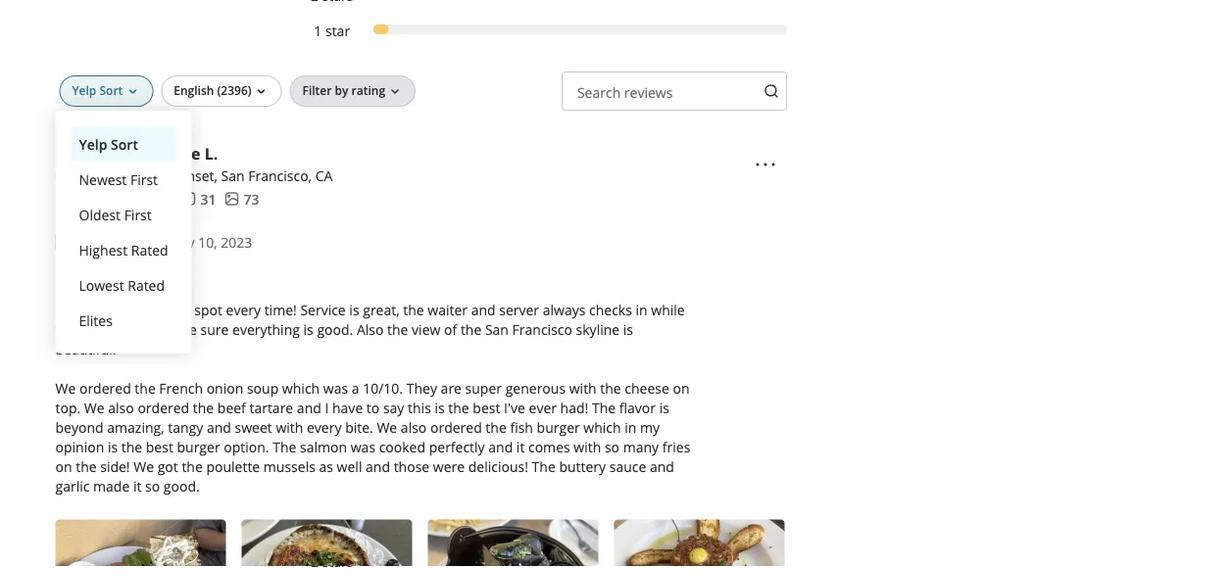 Task type: vqa. For each thing, say whether or not it's contained in the screenshot.
Top. at left
yes



Task type: describe. For each thing, give the bounding box(es) containing it.
reviews element
[[181, 189, 216, 209]]

bite.
[[345, 419, 373, 437]]

francisco
[[513, 320, 573, 339]]

poulette
[[206, 458, 260, 476]]

yelp for yelp sort button
[[79, 135, 107, 153]]

every inside chez maman hits the spot every time! service is great, the waiter and server always checks in while we are eating to make sure everything is good. also the view of the san francisco skyline is beautiful.
[[226, 301, 261, 319]]

newest
[[79, 170, 127, 189]]

1 horizontal spatial burger
[[537, 419, 580, 437]]

0 horizontal spatial so
[[145, 477, 160, 496]]

ever
[[529, 399, 557, 418]]

nov 10, 2023
[[169, 233, 252, 251]]

oldest first button
[[71, 197, 176, 232]]

service
[[300, 301, 346, 319]]

0 vertical spatial with
[[570, 379, 597, 398]]

highest rated button
[[71, 232, 176, 268]]

make
[[162, 320, 197, 339]]

the up make on the bottom left
[[170, 301, 191, 319]]

evelynne l. outer sunset, san francisco, ca
[[130, 143, 333, 185]]

made
[[93, 477, 130, 496]]

hits
[[143, 301, 166, 319]]

0 vertical spatial also
[[108, 399, 134, 418]]

perfectly
[[429, 438, 485, 457]]

by
[[335, 82, 349, 98]]

73
[[244, 190, 259, 208]]

ca
[[315, 166, 333, 185]]

the down amazing,
[[121, 438, 142, 457]]

are inside chez maman hits the spot every time! service is great, the waiter and server always checks in while we are eating to make sure everything is good. also the view of the san francisco skyline is beautiful.
[[77, 320, 98, 339]]

the left french
[[135, 379, 156, 398]]

mussels
[[264, 458, 316, 476]]

san inside chez maman hits the spot every time! service is great, the waiter and server always checks in while we are eating to make sure everything is good. also the view of the san francisco skyline is beautiful.
[[485, 320, 509, 339]]

the up the "flavor"
[[601, 379, 622, 398]]

31
[[201, 190, 216, 208]]

0 vertical spatial which
[[282, 379, 320, 398]]

francisco,
[[248, 166, 312, 185]]

top.
[[55, 399, 81, 418]]

sort for yelp sort popup button
[[99, 82, 123, 98]]

we
[[55, 320, 74, 339]]

is up also
[[349, 301, 360, 319]]

sweet
[[235, 419, 272, 437]]

the right of
[[461, 320, 482, 339]]

beef
[[218, 399, 246, 418]]

2 horizontal spatial the
[[592, 399, 616, 418]]

have
[[332, 399, 363, 418]]

10,
[[198, 233, 217, 251]]

(2396)
[[217, 82, 252, 98]]

fries
[[663, 438, 691, 457]]

1 vertical spatial on
[[55, 458, 72, 476]]

this
[[408, 399, 431, 418]]

spot
[[194, 301, 223, 319]]

newest first button
[[71, 162, 176, 197]]

1
[[314, 21, 322, 40]]

chez
[[55, 301, 87, 319]]

rating
[[352, 82, 385, 98]]

skyline
[[576, 320, 620, 339]]

filter by rating
[[303, 82, 385, 98]]

1 vertical spatial was
[[351, 438, 376, 457]]

of
[[444, 320, 457, 339]]

side!
[[100, 458, 130, 476]]

1 horizontal spatial it
[[517, 438, 525, 457]]

are inside we ordered the french onion soup which was a 10/10. they are super generous with the cheese on top. we also ordered the beef tartare and i have to say this is the best i've ever had! the flavor is beyond amazing, tangy and sweet with every bite. we also ordered the fish burger which in my opinion is the best burger option. the salmon was cooked perfectly and it comes with so many fries on the side! we got the poulette mussels as well and those were delicious! the buttery sauce and garlic made it so good.
[[441, 379, 462, 398]]

and up delicious!
[[489, 438, 513, 457]]

we up beyond
[[84, 399, 105, 418]]

lowest
[[79, 276, 124, 295]]

generous
[[506, 379, 566, 398]]

2023
[[221, 233, 252, 251]]

my
[[640, 419, 660, 437]]

0 vertical spatial ordered
[[79, 379, 131, 398]]

in inside we ordered the french onion soup which was a 10/10. they are super generous with the cheese on top. we also ordered the beef tartare and i have to say this is the best i've ever had! the flavor is beyond amazing, tangy and sweet with every bite. we also ordered the fish burger which in my opinion is the best burger option. the salmon was cooked perfectly and it comes with so many fries on the side! we got the poulette mussels as well and those were delicious! the buttery sauce and garlic made it so good.
[[625, 419, 637, 437]]

rated for highest rated
[[131, 241, 168, 259]]

is up my
[[660, 399, 670, 418]]

16 photos v2 image
[[224, 191, 240, 207]]

2 vertical spatial the
[[532, 458, 556, 476]]

good. inside chez maman hits the spot every time! service is great, the waiter and server always checks in while we are eating to make sure everything is good. also the view of the san francisco skyline is beautiful.
[[317, 320, 353, 339]]

yelp sort button
[[59, 75, 153, 107]]

delicious!
[[469, 458, 529, 476]]

2 vertical spatial with
[[574, 438, 601, 457]]

english
[[174, 82, 214, 98]]

as
[[319, 458, 333, 476]]

search reviews
[[578, 83, 673, 101]]

fish
[[510, 419, 533, 437]]

rated for lowest rated
[[128, 276, 165, 295]]

to inside chez maman hits the spot every time! service is great, the waiter and server always checks in while we are eating to make sure everything is good. also the view of the san francisco skyline is beautiful.
[[145, 320, 158, 339]]

1 star
[[314, 21, 350, 40]]

i
[[325, 399, 329, 418]]

16 chevron down v2 image
[[254, 84, 269, 100]]

garlic
[[55, 477, 90, 496]]

onion
[[207, 379, 244, 398]]

sauce
[[610, 458, 647, 476]]

those
[[394, 458, 430, 476]]

16 chevron down v2 image for yelp sort
[[125, 84, 141, 100]]

1 horizontal spatial so
[[605, 438, 620, 457]]

4 photos link
[[75, 264, 126, 280]]

is down checks
[[624, 320, 634, 339]]

got
[[158, 458, 178, 476]]

tartare
[[250, 399, 293, 418]]

the up the tangy
[[193, 399, 214, 418]]

photos element
[[224, 189, 259, 209]]

also
[[357, 320, 384, 339]]

the right got on the bottom
[[182, 458, 203, 476]]

l.
[[205, 143, 218, 164]]

comes
[[529, 438, 570, 457]]

maman
[[90, 301, 139, 319]]

english (2396)
[[174, 82, 252, 98]]

1 vertical spatial ordered
[[138, 399, 189, 418]]

we left got on the bottom
[[134, 458, 154, 476]]

first for newest first
[[130, 170, 158, 189]]

were
[[433, 458, 465, 476]]

lowest rated
[[79, 276, 165, 295]]

french
[[159, 379, 203, 398]]

good. inside we ordered the french onion soup which was a 10/10. they are super generous with the cheese on top. we also ordered the beef tartare and i have to say this is the best i've ever had! the flavor is beyond amazing, tangy and sweet with every bite. we also ordered the fish burger which in my opinion is the best burger option. the salmon was cooked perfectly and it comes with so many fries on the side! we got the poulette mussels as well and those were delicious! the buttery sauce and garlic made it so good.
[[164, 477, 200, 496]]

2 horizontal spatial ordered
[[431, 419, 482, 437]]

view
[[412, 320, 441, 339]]

star
[[326, 21, 350, 40]]

amazing,
[[107, 419, 164, 437]]

checks
[[589, 301, 632, 319]]

yelp for yelp sort popup button
[[72, 82, 96, 98]]

reviews
[[625, 83, 673, 101]]

menu image
[[754, 153, 778, 176]]

chez maman hits the spot every time! service is great, the waiter and server always checks in while we are eating to make sure everything is good. also the view of the san francisco skyline is beautiful.
[[55, 301, 685, 359]]

server
[[499, 301, 539, 319]]



Task type: locate. For each thing, give the bounding box(es) containing it.
0 vertical spatial it
[[517, 438, 525, 457]]

every
[[226, 301, 261, 319], [307, 419, 342, 437]]

photo of evelynne l. image
[[55, 144, 118, 207]]

is down service at the left bottom of page
[[304, 320, 314, 339]]

5 star rating image
[[55, 232, 161, 252]]

2 vertical spatial ordered
[[431, 419, 482, 437]]

0 horizontal spatial which
[[282, 379, 320, 398]]

0 vertical spatial best
[[473, 399, 501, 418]]

1 horizontal spatial was
[[351, 438, 376, 457]]

1 vertical spatial also
[[401, 419, 427, 437]]

sure
[[201, 320, 229, 339]]

4
[[75, 264, 82, 280]]

was down bite.
[[351, 438, 376, 457]]

first for oldest first
[[124, 205, 152, 224]]

i've
[[504, 399, 526, 418]]

0 horizontal spatial burger
[[177, 438, 220, 457]]

yelp up newest
[[79, 135, 107, 153]]

0 vertical spatial in
[[636, 301, 648, 319]]

newest first
[[79, 170, 158, 189]]

yelp inside button
[[79, 135, 107, 153]]

ordered down french
[[138, 399, 189, 418]]

yelp sort inside popup button
[[72, 82, 123, 98]]

in left while
[[636, 301, 648, 319]]

and down fries
[[650, 458, 675, 476]]

16 chevron down v2 image inside filter by rating popup button
[[387, 84, 403, 100]]

outer
[[130, 166, 167, 185]]

0 vertical spatial yelp sort
[[72, 82, 123, 98]]

first
[[130, 170, 158, 189], [124, 205, 152, 224]]

every up salmon
[[307, 419, 342, 437]]

photos
[[85, 264, 126, 280]]

also
[[108, 399, 134, 418], [401, 419, 427, 437]]

1 horizontal spatial ordered
[[138, 399, 189, 418]]

lowest rated button
[[71, 268, 176, 303]]

the up view
[[403, 301, 424, 319]]

0 vertical spatial sort
[[99, 82, 123, 98]]

1 vertical spatial in
[[625, 419, 637, 437]]

1 vertical spatial the
[[273, 438, 297, 457]]

16 chevron down v2 image
[[125, 84, 141, 100], [387, 84, 403, 100]]

1 vertical spatial rated
[[128, 276, 165, 295]]

are
[[77, 320, 98, 339], [441, 379, 462, 398]]

to left say
[[367, 399, 380, 418]]

16 chevron down v2 image for filter by rating
[[387, 84, 403, 100]]

0 horizontal spatial the
[[273, 438, 297, 457]]

always
[[543, 301, 586, 319]]

flavor
[[620, 399, 656, 418]]

opinion
[[55, 438, 104, 457]]

every up everything
[[226, 301, 261, 319]]

and inside chez maman hits the spot every time! service is great, the waiter and server always checks in while we are eating to make sure everything is good. also the view of the san francisco skyline is beautiful.
[[471, 301, 496, 319]]

the down super
[[448, 399, 469, 418]]

yelp
[[72, 82, 96, 98], [79, 135, 107, 153]]

16 chevron down v2 image right rating
[[387, 84, 403, 100]]

elites
[[79, 311, 113, 330]]

filter
[[303, 82, 332, 98]]

1 vertical spatial yelp sort
[[79, 135, 138, 153]]

yelp inside popup button
[[72, 82, 96, 98]]

the
[[170, 301, 191, 319], [403, 301, 424, 319], [387, 320, 408, 339], [461, 320, 482, 339], [135, 379, 156, 398], [601, 379, 622, 398], [193, 399, 214, 418], [448, 399, 469, 418], [486, 419, 507, 437], [121, 438, 142, 457], [76, 458, 97, 476], [182, 458, 203, 476]]

best up got on the bottom
[[146, 438, 173, 457]]

burger down the tangy
[[177, 438, 220, 457]]

was
[[323, 379, 348, 398], [351, 438, 376, 457]]

yelp sort button
[[71, 126, 176, 162]]

the right the had!
[[592, 399, 616, 418]]

with up buttery
[[574, 438, 601, 457]]

0 horizontal spatial on
[[55, 458, 72, 476]]

0 vertical spatial was
[[323, 379, 348, 398]]

say
[[383, 399, 404, 418]]

ordered up perfectly
[[431, 419, 482, 437]]

0 vertical spatial good.
[[317, 320, 353, 339]]

1 vertical spatial first
[[124, 205, 152, 224]]

evelynne
[[130, 143, 201, 164]]

on right the cheese
[[673, 379, 690, 398]]

16 camera v2 image
[[55, 263, 71, 279]]

they
[[407, 379, 437, 398]]

1 horizontal spatial on
[[673, 379, 690, 398]]

and right waiter
[[471, 301, 496, 319]]

was left the a in the left bottom of the page
[[323, 379, 348, 398]]

sort inside popup button
[[99, 82, 123, 98]]

in left my
[[625, 419, 637, 437]]

which down the had!
[[584, 419, 621, 437]]

1 vertical spatial to
[[367, 399, 380, 418]]

1 vertical spatial best
[[146, 438, 173, 457]]

best
[[473, 399, 501, 418], [146, 438, 173, 457]]

search image
[[764, 83, 780, 99]]

tangy
[[168, 419, 203, 437]]

the down great,
[[387, 320, 408, 339]]

4 photos
[[75, 264, 126, 280]]

1 vertical spatial so
[[145, 477, 160, 496]]

0 vertical spatial are
[[77, 320, 98, 339]]

ordered up top.
[[79, 379, 131, 398]]

highest
[[79, 241, 128, 259]]

time!
[[264, 301, 297, 319]]

also up amazing,
[[108, 399, 134, 418]]

0 vertical spatial burger
[[537, 419, 580, 437]]

in
[[636, 301, 648, 319], [625, 419, 637, 437]]

it down the fish
[[517, 438, 525, 457]]

2 16 chevron down v2 image from the left
[[387, 84, 403, 100]]

are right the they
[[441, 379, 462, 398]]

rated left nov
[[131, 241, 168, 259]]

1 vertical spatial every
[[307, 419, 342, 437]]

0 vertical spatial on
[[673, 379, 690, 398]]

cheese
[[625, 379, 670, 398]]

ordered
[[79, 379, 131, 398], [138, 399, 189, 418], [431, 419, 482, 437]]

option.
[[224, 438, 269, 457]]

good. down service at the left bottom of page
[[317, 320, 353, 339]]

sort inside button
[[111, 135, 138, 153]]

evelynne l. link
[[130, 143, 218, 164]]

0 vertical spatial first
[[130, 170, 158, 189]]

elites button
[[71, 303, 176, 338]]

1 horizontal spatial every
[[307, 419, 342, 437]]

filter by rating button
[[290, 75, 416, 107]]

with
[[570, 379, 597, 398], [276, 419, 303, 437], [574, 438, 601, 457]]

soup
[[247, 379, 279, 398]]

the down comes
[[532, 458, 556, 476]]

a
[[352, 379, 360, 398]]

english (2396) button
[[161, 75, 282, 107]]

had!
[[561, 399, 589, 418]]

sort
[[99, 82, 123, 98], [111, 135, 138, 153]]

0 horizontal spatial 16 chevron down v2 image
[[125, 84, 141, 100]]

1 horizontal spatial also
[[401, 419, 427, 437]]

rated up hits
[[128, 276, 165, 295]]

16 review v2 image
[[181, 191, 197, 207]]

1 vertical spatial which
[[584, 419, 621, 437]]

so up sauce
[[605, 438, 620, 457]]

first inside button
[[124, 205, 152, 224]]

search
[[578, 83, 621, 101]]

0 horizontal spatial also
[[108, 399, 134, 418]]

0 horizontal spatial san
[[221, 166, 245, 185]]

good. down got on the bottom
[[164, 477, 200, 496]]

yelp sort for yelp sort popup button
[[72, 82, 123, 98]]

0 horizontal spatial are
[[77, 320, 98, 339]]

with down tartare
[[276, 419, 303, 437]]

to
[[145, 320, 158, 339], [367, 399, 380, 418]]

every inside we ordered the french onion soup which was a 10/10. they are super generous with the cheese on top. we also ordered the beef tartare and i have to say this is the best i've ever had! the flavor is beyond amazing, tangy and sweet with every bite. we also ordered the fish burger which in my opinion is the best burger option. the salmon was cooked perfectly and it comes with so many fries on the side! we got the poulette mussels as well and those were delicious! the buttery sauce and garlic made it so good.
[[307, 419, 342, 437]]

1 horizontal spatial which
[[584, 419, 621, 437]]

1 vertical spatial burger
[[177, 438, 220, 457]]

0 vertical spatial so
[[605, 438, 620, 457]]

1 vertical spatial with
[[276, 419, 303, 437]]

oldest first
[[79, 205, 152, 224]]

super
[[465, 379, 502, 398]]

1 vertical spatial are
[[441, 379, 462, 398]]

1 horizontal spatial good.
[[317, 320, 353, 339]]

many
[[623, 438, 659, 457]]

the left the fish
[[486, 419, 507, 437]]

  text field
[[562, 71, 788, 111]]

and down beef
[[207, 419, 231, 437]]

1 vertical spatial sort
[[111, 135, 138, 153]]

in inside chez maman hits the spot every time! service is great, the waiter and server always checks in while we are eating to make sure everything is good. also the view of the san francisco skyline is beautiful.
[[636, 301, 648, 319]]

burger up comes
[[537, 419, 580, 437]]

the
[[592, 399, 616, 418], [273, 438, 297, 457], [532, 458, 556, 476]]

is right this at the bottom
[[435, 399, 445, 418]]

276
[[150, 190, 173, 208]]

1 16 chevron down v2 image from the left
[[125, 84, 141, 100]]

great,
[[363, 301, 400, 319]]

oldest
[[79, 205, 121, 224]]

0 horizontal spatial to
[[145, 320, 158, 339]]

1 horizontal spatial to
[[367, 399, 380, 418]]

1 vertical spatial san
[[485, 320, 509, 339]]

16 chevron down v2 image inside yelp sort popup button
[[125, 84, 141, 100]]

first up highest rated button
[[124, 205, 152, 224]]

and left i
[[297, 399, 321, 418]]

yelp sort inside button
[[79, 135, 138, 153]]

waiter
[[428, 301, 468, 319]]

0 vertical spatial the
[[592, 399, 616, 418]]

1 vertical spatial it
[[133, 477, 142, 496]]

filter reviews by 1 star rating element
[[291, 20, 788, 40]]

which up tartare
[[282, 379, 320, 398]]

to inside we ordered the french onion soup which was a 10/10. they are super generous with the cheese on top. we also ordered the beef tartare and i have to say this is the best i've ever had! the flavor is beyond amazing, tangy and sweet with every bite. we also ordered the fish burger which in my opinion is the best burger option. the salmon was cooked perfectly and it comes with so many fries on the side! we got the poulette mussels as well and those were delicious! the buttery sauce and garlic made it so good.
[[367, 399, 380, 418]]

0 horizontal spatial ordered
[[79, 379, 131, 398]]

rated
[[131, 241, 168, 259], [128, 276, 165, 295]]

yelp sort up newest
[[79, 135, 138, 153]]

1 horizontal spatial san
[[485, 320, 509, 339]]

first up 276
[[130, 170, 158, 189]]

cooked
[[379, 438, 426, 457]]

0 vertical spatial to
[[145, 320, 158, 339]]

is
[[349, 301, 360, 319], [304, 320, 314, 339], [624, 320, 634, 339], [435, 399, 445, 418], [660, 399, 670, 418], [108, 438, 118, 457]]

0 horizontal spatial every
[[226, 301, 261, 319]]

the down opinion
[[76, 458, 97, 476]]

san down server
[[485, 320, 509, 339]]

0 vertical spatial every
[[226, 301, 261, 319]]

with up the had!
[[570, 379, 597, 398]]

the up mussels at the bottom of the page
[[273, 438, 297, 457]]

0 horizontal spatial best
[[146, 438, 173, 457]]

yelp up yelp sort button
[[72, 82, 96, 98]]

so down got on the bottom
[[145, 477, 160, 496]]

it right made at left bottom
[[133, 477, 142, 496]]

first inside button
[[130, 170, 158, 189]]

1 horizontal spatial best
[[473, 399, 501, 418]]

0 vertical spatial rated
[[131, 241, 168, 259]]

sort up newest first button
[[111, 135, 138, 153]]

are up beautiful.
[[77, 320, 98, 339]]

best down super
[[473, 399, 501, 418]]

san inside evelynne l. outer sunset, san francisco, ca
[[221, 166, 245, 185]]

yelp sort for yelp sort button
[[79, 135, 138, 153]]

and
[[471, 301, 496, 319], [297, 399, 321, 418], [207, 419, 231, 437], [489, 438, 513, 457], [366, 458, 390, 476], [650, 458, 675, 476]]

1 vertical spatial good.
[[164, 477, 200, 496]]

sort for yelp sort button
[[111, 135, 138, 153]]

sunset,
[[171, 166, 218, 185]]

0 horizontal spatial it
[[133, 477, 142, 496]]

16 chevron down v2 image up yelp sort button
[[125, 84, 141, 100]]

0 vertical spatial san
[[221, 166, 245, 185]]

0 horizontal spatial good.
[[164, 477, 200, 496]]

eating
[[102, 320, 141, 339]]

we down say
[[377, 419, 397, 437]]

to down hits
[[145, 320, 158, 339]]

it
[[517, 438, 525, 457], [133, 477, 142, 496]]

we up top.
[[55, 379, 76, 398]]

1 horizontal spatial the
[[532, 458, 556, 476]]

san up 16 photos v2
[[221, 166, 245, 185]]

burger
[[537, 419, 580, 437], [177, 438, 220, 457]]

1 vertical spatial yelp
[[79, 135, 107, 153]]

also down this at the bottom
[[401, 419, 427, 437]]

0 horizontal spatial was
[[323, 379, 348, 398]]

1 horizontal spatial 16 chevron down v2 image
[[387, 84, 403, 100]]

0 vertical spatial yelp
[[72, 82, 96, 98]]

1 horizontal spatial are
[[441, 379, 462, 398]]

is up side!
[[108, 438, 118, 457]]

sort up yelp sort button
[[99, 82, 123, 98]]

on up the garlic
[[55, 458, 72, 476]]

and right well
[[366, 458, 390, 476]]

yelp sort up yelp sort button
[[72, 82, 123, 98]]



